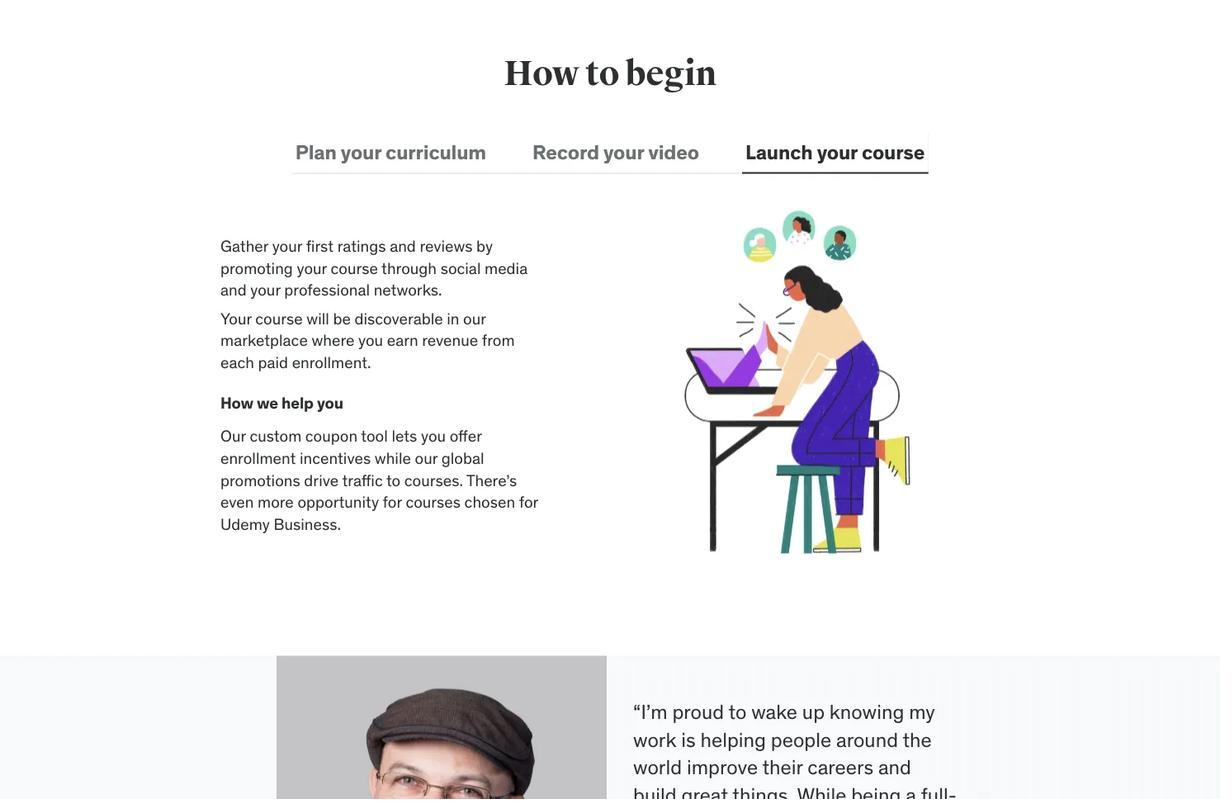 Task type: vqa. For each thing, say whether or not it's contained in the screenshot.
Account Security link
no



Task type: locate. For each thing, give the bounding box(es) containing it.
a
[[906, 783, 917, 800]]

course inside your course will be discoverable in our marketplace where you earn revenue from each paid enrollment.
[[256, 309, 303, 328]]

our
[[464, 309, 486, 328], [415, 448, 438, 468]]

and
[[390, 236, 416, 256], [221, 280, 247, 300], [879, 756, 912, 780]]

where
[[312, 330, 355, 350]]

being
[[852, 783, 902, 800]]

1 horizontal spatial and
[[390, 236, 416, 256]]

"i'm proud to wake up knowing my work is helping people around the world improve their careers and build great things. while being a fu
[[634, 700, 957, 800]]

paid
[[258, 352, 288, 372]]

people
[[771, 728, 832, 753]]

drive
[[304, 470, 339, 490]]

0 horizontal spatial to
[[386, 470, 401, 490]]

will
[[307, 309, 329, 328]]

you
[[359, 330, 383, 350], [317, 393, 343, 412], [421, 426, 446, 446]]

your course will be discoverable in our marketplace where you earn revenue from each paid enrollment.
[[221, 309, 515, 372]]

1 horizontal spatial course
[[331, 258, 378, 278]]

our inside your course will be discoverable in our marketplace where you earn revenue from each paid enrollment.
[[464, 309, 486, 328]]

and up your
[[221, 280, 247, 300]]

your inside button
[[341, 140, 382, 164]]

traffic
[[342, 470, 383, 490]]

to down "while"
[[386, 470, 401, 490]]

udemy
[[221, 514, 270, 534]]

launch your course button
[[743, 132, 929, 172]]

your for record
[[604, 140, 644, 164]]

record
[[533, 140, 600, 164]]

for right chosen
[[519, 492, 539, 512]]

for
[[383, 492, 402, 512], [519, 492, 539, 512]]

1 vertical spatial you
[[317, 393, 343, 412]]

our up courses.
[[415, 448, 438, 468]]

promotions
[[221, 470, 300, 490]]

be
[[333, 309, 351, 328]]

2 horizontal spatial to
[[729, 700, 747, 725]]

your right launch
[[817, 140, 858, 164]]

gather your first ratings and reviews by promoting your course through social media and your professional networks.
[[221, 236, 528, 300]]

by
[[477, 236, 493, 256]]

build
[[634, 783, 677, 800]]

1 horizontal spatial how
[[504, 52, 579, 95]]

our custom coupon tool lets you offer enrollment incentives while our global promotions drive traffic to courses. there's even more opportunity for courses chosen for udemy business.
[[221, 426, 539, 534]]

courses
[[406, 492, 461, 512]]

0 horizontal spatial our
[[415, 448, 438, 468]]

improve
[[687, 756, 758, 780]]

2 horizontal spatial and
[[879, 756, 912, 780]]

your down first
[[297, 258, 327, 278]]

work
[[634, 728, 677, 753]]

you left earn
[[359, 330, 383, 350]]

the
[[903, 728, 932, 753]]

2 horizontal spatial you
[[421, 426, 446, 446]]

your left first
[[272, 236, 302, 256]]

0 vertical spatial how
[[504, 52, 579, 95]]

1 vertical spatial our
[[415, 448, 438, 468]]

and up a
[[879, 756, 912, 780]]

1 horizontal spatial our
[[464, 309, 486, 328]]

you right "help"
[[317, 393, 343, 412]]

0 horizontal spatial for
[[383, 492, 402, 512]]

things.
[[733, 783, 793, 800]]

0 horizontal spatial you
[[317, 393, 343, 412]]

1 horizontal spatial for
[[519, 492, 539, 512]]

earn
[[387, 330, 419, 350]]

1 vertical spatial how
[[221, 393, 254, 412]]

launch
[[746, 140, 813, 164]]

tab list containing plan your curriculum
[[292, 132, 929, 174]]

course inside button
[[862, 140, 925, 164]]

their
[[763, 756, 803, 780]]

2 vertical spatial you
[[421, 426, 446, 446]]

0 vertical spatial to
[[586, 52, 620, 95]]

1 for from the left
[[383, 492, 402, 512]]

your left video
[[604, 140, 644, 164]]

promoting
[[221, 258, 293, 278]]

more
[[258, 492, 294, 512]]

tool
[[361, 426, 388, 446]]

careers
[[808, 756, 874, 780]]

0 horizontal spatial course
[[256, 309, 303, 328]]

opportunity
[[298, 492, 379, 512]]

your right the plan
[[341, 140, 382, 164]]

you right 'lets'
[[421, 426, 446, 446]]

launch your course
[[746, 140, 925, 164]]

networks.
[[374, 280, 442, 300]]

how to begin
[[504, 52, 717, 95]]

how
[[504, 52, 579, 95], [221, 393, 254, 412]]

tab list
[[292, 132, 929, 174]]

0 horizontal spatial how
[[221, 393, 254, 412]]

my
[[910, 700, 936, 725]]

for down traffic
[[383, 492, 402, 512]]

0 vertical spatial our
[[464, 309, 486, 328]]

discoverable
[[355, 309, 443, 328]]

begin
[[626, 52, 717, 95]]

incentives
[[300, 448, 371, 468]]

help
[[282, 393, 314, 412]]

how up record
[[504, 52, 579, 95]]

plan your curriculum button
[[292, 132, 490, 172]]

1 horizontal spatial to
[[586, 52, 620, 95]]

to left begin
[[586, 52, 620, 95]]

gather
[[221, 236, 269, 256]]

2 vertical spatial and
[[879, 756, 912, 780]]

you inside our custom coupon tool lets you offer enrollment incentives while our global promotions drive traffic to courses. there's even more opportunity for courses chosen for udemy business.
[[421, 426, 446, 446]]

1 vertical spatial to
[[386, 470, 401, 490]]

course
[[862, 140, 925, 164], [331, 258, 378, 278], [256, 309, 303, 328]]

our
[[221, 426, 246, 446]]

plan your curriculum
[[295, 140, 487, 164]]

world
[[634, 756, 682, 780]]

reviews
[[420, 236, 473, 256]]

to inside "i'm proud to wake up knowing my work is helping people around the world improve their careers and build great things. while being a fu
[[729, 700, 747, 725]]

and up through
[[390, 236, 416, 256]]

2 for from the left
[[519, 492, 539, 512]]

up
[[803, 700, 825, 725]]

2 vertical spatial course
[[256, 309, 303, 328]]

our right in
[[464, 309, 486, 328]]

even
[[221, 492, 254, 512]]

to
[[586, 52, 620, 95], [386, 470, 401, 490], [729, 700, 747, 725]]

2 vertical spatial to
[[729, 700, 747, 725]]

how left we
[[221, 393, 254, 412]]

1 vertical spatial and
[[221, 280, 247, 300]]

video
[[649, 140, 700, 164]]

your for gather
[[272, 236, 302, 256]]

0 vertical spatial you
[[359, 330, 383, 350]]

your
[[341, 140, 382, 164], [604, 140, 644, 164], [817, 140, 858, 164], [272, 236, 302, 256], [297, 258, 327, 278], [251, 280, 281, 300]]

each
[[221, 352, 254, 372]]

2 horizontal spatial course
[[862, 140, 925, 164]]

1 horizontal spatial you
[[359, 330, 383, 350]]

1 vertical spatial course
[[331, 258, 378, 278]]

to up helping
[[729, 700, 747, 725]]

business.
[[274, 514, 341, 534]]

0 vertical spatial course
[[862, 140, 925, 164]]



Task type: describe. For each thing, give the bounding box(es) containing it.
custom
[[250, 426, 302, 446]]

course inside gather your first ratings and reviews by promoting your course through social media and your professional networks.
[[331, 258, 378, 278]]

your
[[221, 309, 252, 328]]

while
[[375, 448, 411, 468]]

is
[[682, 728, 696, 753]]

your for plan
[[341, 140, 382, 164]]

proud
[[673, 700, 725, 725]]

we
[[257, 393, 278, 412]]

first
[[306, 236, 334, 256]]

media
[[485, 258, 528, 278]]

you inside your course will be discoverable in our marketplace where you earn revenue from each paid enrollment.
[[359, 330, 383, 350]]

record your video
[[533, 140, 700, 164]]

your for launch
[[817, 140, 858, 164]]

great
[[682, 783, 729, 800]]

how we help you
[[221, 393, 343, 412]]

how for how to begin
[[504, 52, 579, 95]]

around
[[837, 728, 899, 753]]

plan
[[295, 140, 337, 164]]

0 vertical spatial and
[[390, 236, 416, 256]]

lets
[[392, 426, 417, 446]]

knowing
[[830, 700, 905, 725]]

courses.
[[405, 470, 463, 490]]

"i'm
[[634, 700, 668, 725]]

revenue
[[422, 330, 478, 350]]

enrollment
[[221, 448, 296, 468]]

there's
[[467, 470, 517, 490]]

your down promoting
[[251, 280, 281, 300]]

from
[[482, 330, 515, 350]]

0 horizontal spatial and
[[221, 280, 247, 300]]

chosen
[[465, 492, 516, 512]]

curriculum
[[386, 140, 487, 164]]

ratings
[[338, 236, 386, 256]]

through
[[382, 258, 437, 278]]

wake
[[752, 700, 798, 725]]

to inside our custom coupon tool lets you offer enrollment incentives while our global promotions drive traffic to courses. there's even more opportunity for courses chosen for udemy business.
[[386, 470, 401, 490]]

offer
[[450, 426, 482, 446]]

record your video button
[[530, 132, 703, 172]]

and inside "i'm proud to wake up knowing my work is helping people around the world improve their careers and build great things. while being a fu
[[879, 756, 912, 780]]

how for how we help you
[[221, 393, 254, 412]]

helping
[[701, 728, 767, 753]]

social
[[441, 258, 481, 278]]

enrollment.
[[292, 352, 371, 372]]

our inside our custom coupon tool lets you offer enrollment incentives while our global promotions drive traffic to courses. there's even more opportunity for courses chosen for udemy business.
[[415, 448, 438, 468]]

global
[[442, 448, 484, 468]]

while
[[797, 783, 847, 800]]

professional
[[284, 280, 370, 300]]

coupon
[[305, 426, 358, 446]]

marketplace
[[221, 330, 308, 350]]

in
[[447, 309, 460, 328]]



